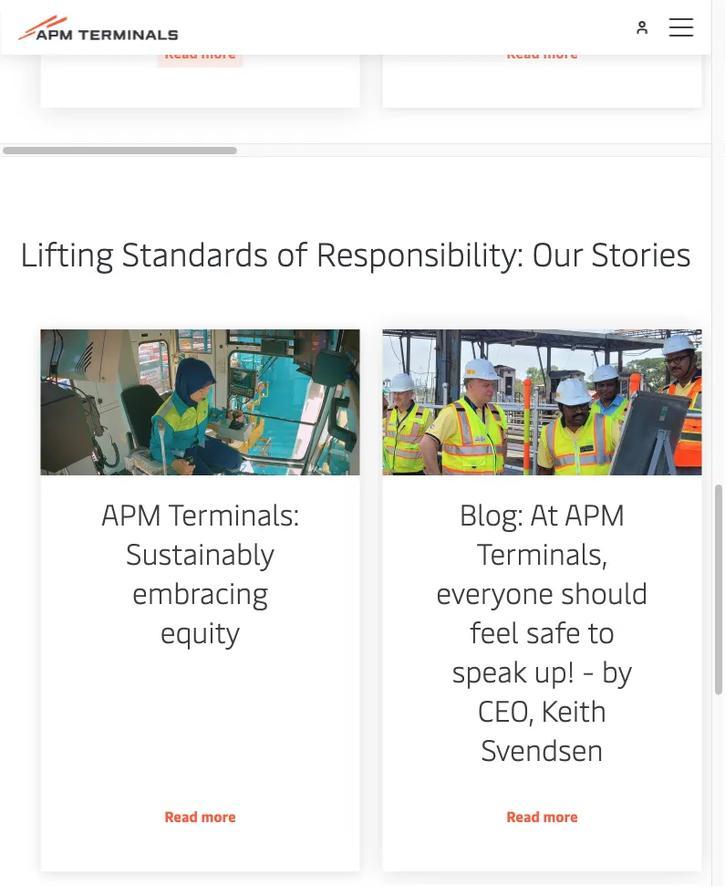 Task type: locate. For each thing, give the bounding box(es) containing it.
of
[[277, 231, 308, 275]]

gemba safety walk keith svendsen image
[[383, 330, 702, 476]]

apm inside blog: at apm terminals, everyone should feel safe to speak up! - by ceo, keith svendsen
[[565, 494, 626, 534]]

standards
[[122, 231, 269, 275]]

0 horizontal spatial apm
[[101, 494, 162, 534]]

svendsen
[[481, 730, 604, 769]]

apm terminals: sustainably embracing equity
[[101, 494, 300, 651]]

feel
[[470, 612, 519, 651]]

blog:
[[460, 494, 524, 534]]

read more
[[165, 43, 236, 63], [507, 43, 578, 63], [165, 807, 236, 827], [507, 807, 578, 827]]

1 horizontal spatial read more link
[[383, 0, 702, 108]]

1 apm from the left
[[101, 494, 162, 534]]

our
[[533, 231, 583, 275]]

ceo,
[[478, 691, 534, 730]]

0 horizontal spatial read more link
[[41, 0, 360, 108]]

read more link
[[41, 0, 360, 108], [383, 0, 702, 108]]

apm inside apm terminals: sustainably embracing equity
[[101, 494, 162, 534]]

2 read more link from the left
[[383, 0, 702, 108]]

embracing
[[132, 573, 268, 612]]

stories
[[592, 231, 692, 275]]

terminals:
[[168, 494, 300, 534]]

1 read more link from the left
[[41, 0, 360, 108]]

2 apm from the left
[[565, 494, 626, 534]]

read
[[165, 43, 198, 63], [507, 43, 540, 63], [165, 807, 198, 827], [507, 807, 540, 827]]

to
[[588, 612, 615, 651]]

apm
[[101, 494, 162, 534], [565, 494, 626, 534]]

responsibility:
[[316, 231, 524, 275]]

everyone
[[437, 573, 554, 612]]

sustainably
[[126, 534, 275, 573]]

-
[[583, 651, 595, 691]]

1 horizontal spatial apm
[[565, 494, 626, 534]]

more
[[201, 43, 236, 63], [544, 43, 578, 63], [201, 807, 236, 827], [544, 807, 578, 827]]



Task type: vqa. For each thing, say whether or not it's contained in the screenshot.
BY at bottom right
yes



Task type: describe. For each thing, give the bounding box(es) containing it.
terminals,
[[477, 534, 608, 573]]

at
[[530, 494, 558, 534]]

safe
[[527, 612, 581, 651]]

should
[[562, 573, 649, 612]]

lifting standards of responsibility: our stories
[[20, 231, 692, 275]]

keith
[[542, 691, 607, 730]]

equity
[[160, 612, 240, 651]]

speak
[[453, 651, 527, 691]]

equality apm terminals image
[[41, 330, 360, 476]]

blog: at apm terminals, everyone should feel safe to speak up! - by ceo, keith svendsen
[[437, 494, 649, 769]]

lifting
[[20, 231, 114, 275]]

by
[[602, 651, 633, 691]]

up!
[[534, 651, 575, 691]]



